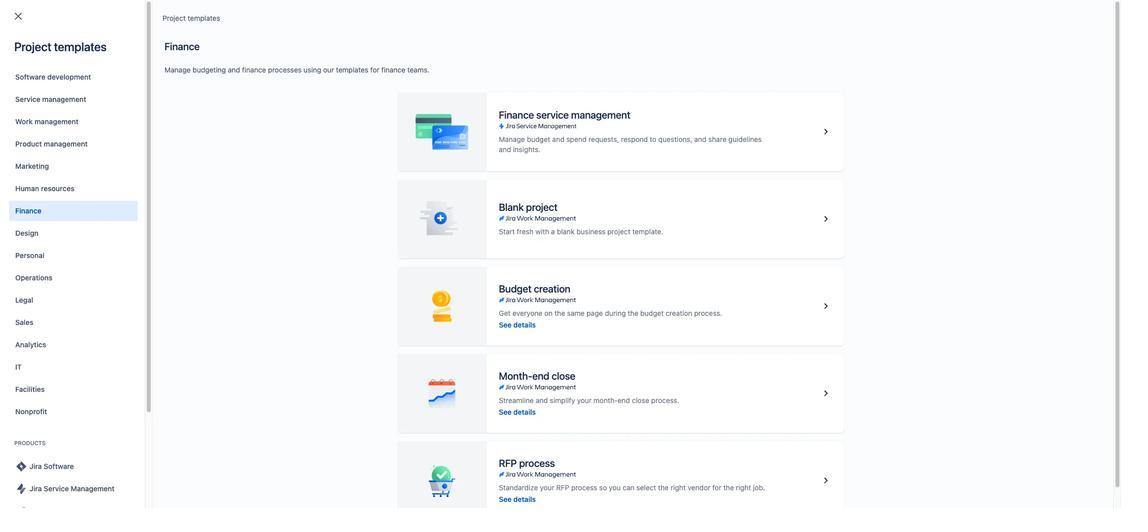 Task type: locate. For each thing, give the bounding box(es) containing it.
budget
[[499, 283, 532, 295]]

1 horizontal spatial close
[[632, 396, 650, 405]]

budget up insights.
[[527, 135, 551, 144]]

see details down everyone
[[499, 321, 536, 329]]

see details
[[499, 321, 536, 329], [499, 408, 536, 417], [499, 495, 536, 504]]

1 see from the top
[[499, 321, 512, 329]]

see down standardize
[[499, 495, 512, 504]]

see details for rfp
[[499, 495, 536, 504]]

1 horizontal spatial project
[[608, 228, 631, 236]]

it
[[15, 363, 22, 372]]

1 horizontal spatial creation
[[666, 309, 693, 318]]

name
[[55, 102, 75, 111]]

finance right open icon
[[242, 66, 266, 74]]

see details down standardize
[[499, 495, 536, 504]]

1 button
[[37, 153, 52, 169]]

finance button
[[9, 201, 138, 221]]

3 see details button from the top
[[499, 495, 536, 505]]

1 horizontal spatial right
[[736, 484, 751, 492]]

finance inside button
[[15, 207, 41, 215]]

0 vertical spatial templates
[[188, 14, 220, 22]]

all jira products
[[147, 75, 201, 83]]

manage up insights.
[[499, 135, 525, 144]]

the right during
[[628, 309, 639, 318]]

it button
[[9, 358, 138, 378]]

see details down streamline on the bottom left of the page
[[499, 408, 536, 417]]

1 horizontal spatial finance
[[382, 66, 406, 74]]

0 horizontal spatial creation
[[534, 283, 571, 295]]

see details button down everyone
[[499, 320, 536, 330]]

1 see details from the top
[[499, 321, 536, 329]]

0 horizontal spatial budget
[[527, 135, 551, 144]]

management
[[42, 95, 86, 104], [571, 109, 631, 121], [35, 117, 78, 126], [44, 140, 88, 148]]

3 see from the top
[[499, 495, 512, 504]]

management down not
[[44, 140, 88, 148]]

details for month-
[[514, 408, 536, 417]]

right left job.
[[736, 484, 751, 492]]

2 see from the top
[[499, 408, 512, 417]]

see down the get
[[499, 321, 512, 329]]

1 vertical spatial templates
[[54, 40, 107, 54]]

for right "vendor"
[[713, 484, 722, 492]]

1 horizontal spatial project templates
[[163, 14, 220, 22]]

2 finance from the left
[[382, 66, 406, 74]]

jira for jira service management
[[29, 485, 42, 494]]

0 vertical spatial see details
[[499, 321, 536, 329]]

a
[[551, 228, 555, 236]]

budget
[[527, 135, 551, 144], [641, 309, 664, 318]]

0 vertical spatial your
[[577, 396, 592, 405]]

product management button
[[9, 134, 138, 154]]

see details button down streamline on the bottom left of the page
[[499, 408, 536, 418]]

0 horizontal spatial process
[[519, 458, 555, 470]]

and
[[228, 66, 240, 74], [552, 135, 565, 144], [695, 135, 707, 144], [499, 145, 511, 154], [536, 396, 548, 405]]

2 vertical spatial jira
[[29, 485, 42, 494]]

process left so at the right of page
[[571, 484, 597, 492]]

1 horizontal spatial rfp
[[557, 484, 570, 492]]

0 horizontal spatial for
[[370, 66, 380, 74]]

2 vertical spatial finance
[[15, 207, 41, 215]]

see for budget creation
[[499, 321, 512, 329]]

0 horizontal spatial finance
[[242, 66, 266, 74]]

rfp up standardize
[[499, 458, 517, 470]]

2 vertical spatial project
[[97, 123, 120, 131]]

2 see details button from the top
[[499, 408, 536, 418]]

2 vertical spatial details
[[514, 495, 536, 504]]

project right business
[[608, 228, 631, 236]]

sales
[[15, 318, 33, 327]]

jira service management
[[29, 485, 115, 494]]

see details button
[[499, 320, 536, 330], [499, 408, 536, 418], [499, 495, 536, 505]]

month-end close
[[499, 371, 576, 382]]

0 horizontal spatial manage
[[165, 66, 191, 74]]

finance up software
[[499, 109, 534, 121]]

service inside service management button
[[15, 95, 40, 104]]

1 horizontal spatial process
[[571, 484, 597, 492]]

your right standardize
[[540, 484, 555, 492]]

0 vertical spatial see
[[499, 321, 512, 329]]

1 vertical spatial project templates
[[14, 40, 107, 54]]

for
[[370, 66, 380, 74], [713, 484, 722, 492]]

your left month-
[[577, 396, 592, 405]]

1 vertical spatial see
[[499, 408, 512, 417]]

details for budget
[[514, 321, 536, 329]]

finance
[[165, 41, 200, 52], [499, 109, 534, 121], [15, 207, 41, 215]]

1 see details button from the top
[[499, 320, 536, 330]]

with
[[536, 228, 549, 236]]

1 vertical spatial process
[[571, 484, 597, 492]]

jira work management image
[[499, 215, 576, 223], [499, 215, 576, 223], [499, 296, 576, 305], [499, 296, 576, 305], [499, 384, 576, 392], [499, 384, 576, 392], [499, 471, 576, 479], [499, 471, 576, 479], [15, 506, 27, 509], [15, 506, 27, 509]]

to
[[650, 135, 657, 144]]

0 horizontal spatial process.
[[651, 396, 680, 405]]

fresh
[[517, 228, 534, 236]]

month-
[[594, 396, 618, 405]]

0 vertical spatial manage
[[165, 66, 191, 74]]

0 horizontal spatial project
[[526, 202, 558, 213]]

see down streamline on the bottom left of the page
[[499, 408, 512, 417]]

star not my project image
[[30, 122, 42, 134]]

finance left teams.
[[382, 66, 406, 74]]

creation
[[534, 283, 571, 295], [666, 309, 693, 318]]

jira software image
[[15, 461, 27, 473]]

finance service management image
[[820, 126, 832, 138]]

1 vertical spatial see details button
[[499, 408, 536, 418]]

service up work
[[15, 95, 40, 104]]

start
[[499, 228, 515, 236]]

using
[[304, 66, 321, 74]]

1 vertical spatial manage
[[499, 135, 525, 144]]

the
[[555, 309, 565, 318], [628, 309, 639, 318], [658, 484, 669, 492], [724, 484, 734, 492]]

service
[[537, 109, 569, 121]]

details down streamline on the bottom left of the page
[[514, 408, 536, 417]]

resources
[[41, 184, 74, 193]]

human resources
[[15, 184, 74, 193]]

see for rfp process
[[499, 495, 512, 504]]

0 horizontal spatial end
[[533, 371, 550, 382]]

2 horizontal spatial templates
[[336, 66, 369, 74]]

0 vertical spatial creation
[[534, 283, 571, 295]]

close up the simplify on the bottom
[[552, 371, 576, 382]]

management up requests,
[[571, 109, 631, 121]]

None text field
[[21, 72, 121, 86]]

1 vertical spatial your
[[540, 484, 555, 492]]

project templates
[[163, 14, 220, 22], [14, 40, 107, 54]]

0 horizontal spatial right
[[671, 484, 686, 492]]

1 vertical spatial creation
[[666, 309, 693, 318]]

0 vertical spatial rfp
[[499, 458, 517, 470]]

0 horizontal spatial finance
[[15, 207, 41, 215]]

finance
[[242, 66, 266, 74], [382, 66, 406, 74]]

2 right from the left
[[736, 484, 751, 492]]

open image
[[228, 73, 240, 85]]

0 horizontal spatial service
[[15, 95, 40, 104]]

product
[[15, 140, 42, 148]]

and left spend
[[552, 135, 565, 144]]

0 horizontal spatial rfp
[[499, 458, 517, 470]]

1 horizontal spatial end
[[618, 396, 630, 405]]

1 vertical spatial process.
[[651, 396, 680, 405]]

close right month-
[[632, 396, 650, 405]]

manage inside manage budget and spend requests, respond to questions, and share guidelines and insights.
[[499, 135, 525, 144]]

0 vertical spatial details
[[514, 321, 536, 329]]

legal button
[[9, 291, 138, 311]]

for left teams.
[[370, 66, 380, 74]]

details
[[514, 321, 536, 329], [514, 408, 536, 417], [514, 495, 536, 504]]

process.
[[694, 309, 723, 318], [651, 396, 680, 405]]

analytics button
[[9, 335, 138, 356]]

business
[[577, 228, 606, 236]]

work management
[[15, 117, 78, 126]]

3 details from the top
[[514, 495, 536, 504]]

1 details from the top
[[514, 321, 536, 329]]

see details for month-
[[499, 408, 536, 417]]

1 right from the left
[[671, 484, 686, 492]]

respond
[[621, 135, 648, 144]]

finance down human
[[15, 207, 41, 215]]

our
[[323, 66, 334, 74]]

finance down project templates link
[[165, 41, 200, 52]]

jira down jira software
[[29, 485, 42, 494]]

details down everyone
[[514, 321, 536, 329]]

you
[[609, 484, 621, 492]]

management for product management
[[44, 140, 88, 148]]

see
[[499, 321, 512, 329], [499, 408, 512, 417], [499, 495, 512, 504]]

1 vertical spatial see details
[[499, 408, 536, 417]]

0 vertical spatial project
[[163, 14, 186, 22]]

details for rfp
[[514, 495, 536, 504]]

1 horizontal spatial manage
[[499, 135, 525, 144]]

2 vertical spatial see details button
[[499, 495, 536, 505]]

0 vertical spatial budget
[[527, 135, 551, 144]]

products
[[14, 440, 46, 447]]

1 vertical spatial for
[[713, 484, 722, 492]]

design
[[15, 229, 39, 238]]

1 vertical spatial project
[[14, 40, 51, 54]]

2 vertical spatial see details
[[499, 495, 536, 504]]

2 details from the top
[[514, 408, 536, 417]]

1 horizontal spatial finance
[[165, 41, 200, 52]]

right left "vendor"
[[671, 484, 686, 492]]

rfp left so at the right of page
[[557, 484, 570, 492]]

0 vertical spatial service
[[15, 95, 40, 104]]

jira right all
[[157, 75, 169, 83]]

start fresh with a blank business project template.
[[499, 228, 663, 236]]

templates
[[188, 14, 220, 22], [54, 40, 107, 54], [336, 66, 369, 74]]

software up jira service management
[[44, 463, 74, 471]]

analytics
[[15, 341, 46, 349]]

Search field
[[929, 6, 1030, 22]]

previous image
[[22, 155, 35, 167]]

standardize
[[499, 484, 538, 492]]

project up with
[[526, 202, 558, 213]]

management down "name"
[[35, 117, 78, 126]]

3 see details from the top
[[499, 495, 536, 504]]

facilities
[[15, 386, 45, 394]]

banner
[[0, 0, 1122, 28]]

1 vertical spatial jira
[[29, 463, 42, 471]]

manage for manage budget and spend requests, respond to questions, and share guidelines and insights.
[[499, 135, 525, 144]]

2 vertical spatial see
[[499, 495, 512, 504]]

1 horizontal spatial process.
[[694, 309, 723, 318]]

1 horizontal spatial service
[[44, 485, 69, 494]]

can
[[623, 484, 635, 492]]

1 finance from the left
[[242, 66, 266, 74]]

end
[[533, 371, 550, 382], [618, 396, 630, 405]]

process up standardize
[[519, 458, 555, 470]]

manage budget and spend requests, respond to questions, and share guidelines and insights.
[[499, 135, 762, 154]]

1 vertical spatial rfp
[[557, 484, 570, 492]]

see details button for budget
[[499, 320, 536, 330]]

team-managed software
[[423, 123, 504, 132]]

and left the simplify on the bottom
[[536, 396, 548, 405]]

1 horizontal spatial project
[[97, 123, 120, 131]]

2 see details from the top
[[499, 408, 536, 417]]

0 vertical spatial see details button
[[499, 320, 536, 330]]

0 horizontal spatial your
[[540, 484, 555, 492]]

1 vertical spatial finance
[[499, 109, 534, 121]]

1 horizontal spatial budget
[[641, 309, 664, 318]]

details down standardize
[[514, 495, 536, 504]]

the right on
[[555, 309, 565, 318]]

service down jira software
[[44, 485, 69, 494]]

see details button down standardize
[[499, 495, 536, 505]]

1 horizontal spatial your
[[577, 396, 592, 405]]

0 horizontal spatial close
[[552, 371, 576, 382]]

0 horizontal spatial project
[[14, 40, 51, 54]]

1 vertical spatial budget
[[641, 309, 664, 318]]

type
[[423, 102, 439, 111]]

manage up all jira products
[[165, 66, 191, 74]]

product management
[[15, 140, 88, 148]]

management down development
[[42, 95, 86, 104]]

software up service management
[[15, 73, 45, 81]]

0 horizontal spatial templates
[[54, 40, 107, 54]]

jira service management image
[[499, 122, 577, 131], [499, 122, 577, 131], [15, 484, 27, 496], [15, 484, 27, 496]]

blank
[[499, 202, 524, 213]]

1 vertical spatial details
[[514, 408, 536, 417]]

and left share
[[695, 135, 707, 144]]

jira software image
[[15, 461, 27, 473]]

jira right jira software image
[[29, 463, 42, 471]]

blank project image
[[820, 213, 832, 226]]

0 vertical spatial for
[[370, 66, 380, 74]]

budget right during
[[641, 309, 664, 318]]

0 vertical spatial project
[[526, 202, 558, 213]]

0 vertical spatial process
[[519, 458, 555, 470]]

1 vertical spatial service
[[44, 485, 69, 494]]



Task type: describe. For each thing, give the bounding box(es) containing it.
legal
[[15, 296, 33, 305]]

same
[[567, 309, 585, 318]]

streamline and simplify your month-end close process.
[[499, 396, 680, 405]]

everyone
[[513, 309, 543, 318]]

0 vertical spatial finance
[[165, 41, 200, 52]]

share
[[709, 135, 727, 144]]

jira software button
[[9, 457, 138, 477]]

manage budgeting and finance processes using our templates for finance teams.
[[165, 66, 430, 74]]

0 vertical spatial jira
[[157, 75, 169, 83]]

0 vertical spatial project templates
[[163, 14, 220, 22]]

primary element
[[6, 0, 929, 28]]

nonprofit button
[[9, 402, 138, 423]]

budget inside manage budget and spend requests, respond to questions, and share guidelines and insights.
[[527, 135, 551, 144]]

not my project link
[[55, 122, 285, 134]]

job.
[[753, 484, 765, 492]]

month-
[[499, 371, 533, 382]]

personal button
[[9, 246, 138, 266]]

jira service management button
[[9, 479, 138, 500]]

budget creation image
[[820, 301, 832, 313]]

finance service management
[[499, 109, 631, 121]]

rfp process image
[[820, 475, 832, 488]]

1 horizontal spatial templates
[[188, 14, 220, 22]]

service management button
[[9, 89, 138, 110]]

service management
[[15, 95, 86, 104]]

marketing
[[15, 162, 49, 171]]

0 vertical spatial software
[[15, 73, 45, 81]]

facilities button
[[9, 380, 138, 400]]

software
[[476, 123, 504, 132]]

human resources button
[[9, 179, 138, 199]]

blank project
[[499, 202, 558, 213]]

my
[[85, 123, 95, 131]]

0 vertical spatial process.
[[694, 309, 723, 318]]

marketing button
[[9, 156, 138, 177]]

2 horizontal spatial project
[[163, 14, 186, 22]]

rfp process
[[499, 458, 555, 470]]

not
[[71, 123, 83, 131]]

human
[[15, 184, 39, 193]]

back to projects image
[[12, 10, 24, 22]]

products
[[171, 75, 201, 83]]

2 horizontal spatial finance
[[499, 109, 534, 121]]

work management button
[[9, 112, 138, 132]]

1 vertical spatial project
[[608, 228, 631, 236]]

insights.
[[513, 145, 541, 154]]

on
[[545, 309, 553, 318]]

management
[[71, 485, 115, 494]]

see for month-end close
[[499, 408, 512, 417]]

month-end close image
[[820, 388, 832, 400]]

so
[[599, 484, 607, 492]]

not my project
[[71, 123, 120, 131]]

projects
[[20, 42, 63, 56]]

management for work management
[[35, 117, 78, 126]]

guidelines
[[729, 135, 762, 144]]

software development button
[[9, 67, 138, 87]]

2 vertical spatial templates
[[336, 66, 369, 74]]

teams.
[[407, 66, 430, 74]]

see details button for rfp
[[499, 495, 536, 505]]

1 vertical spatial software
[[44, 463, 74, 471]]

project templates link
[[163, 12, 220, 24]]

select
[[637, 484, 656, 492]]

1 vertical spatial end
[[618, 396, 630, 405]]

standardize your rfp process so you can select the right vendor for the right job.
[[499, 484, 765, 492]]

team-
[[423, 123, 444, 132]]

1
[[43, 156, 46, 165]]

during
[[605, 309, 626, 318]]

get
[[499, 309, 511, 318]]

simplify
[[550, 396, 575, 405]]

blank
[[557, 228, 575, 236]]

budgeting
[[193, 66, 226, 74]]

template.
[[633, 228, 663, 236]]

jira software
[[29, 463, 74, 471]]

the right select
[[658, 484, 669, 492]]

requests,
[[589, 135, 619, 144]]

personal
[[15, 251, 44, 260]]

processes
[[268, 66, 302, 74]]

0 vertical spatial end
[[533, 371, 550, 382]]

vendor
[[688, 484, 711, 492]]

0 horizontal spatial project templates
[[14, 40, 107, 54]]

management for service management
[[42, 95, 86, 104]]

managed
[[444, 123, 474, 132]]

page
[[587, 309, 603, 318]]

and left insights.
[[499, 145, 511, 154]]

the right "vendor"
[[724, 484, 734, 492]]

streamline
[[499, 396, 534, 405]]

design button
[[9, 223, 138, 244]]

all
[[147, 75, 155, 83]]

operations
[[15, 274, 52, 282]]

nonprofit
[[15, 408, 47, 417]]

budget creation
[[499, 283, 571, 295]]

1 horizontal spatial for
[[713, 484, 722, 492]]

manage for manage budgeting and finance processes using our templates for finance teams.
[[165, 66, 191, 74]]

service inside the jira service management button
[[44, 485, 69, 494]]

development
[[47, 73, 91, 81]]

name button
[[51, 101, 89, 112]]

get everyone on the same page during the budget creation process.
[[499, 309, 723, 318]]

and right budgeting
[[228, 66, 240, 74]]

sales button
[[9, 313, 138, 333]]

work
[[15, 117, 33, 126]]

see details for budget
[[499, 321, 536, 329]]

jira for jira software
[[29, 463, 42, 471]]

see details button for month-
[[499, 408, 536, 418]]

questions,
[[659, 135, 693, 144]]

0 vertical spatial close
[[552, 371, 576, 382]]

operations button
[[9, 268, 138, 289]]

1 vertical spatial close
[[632, 396, 650, 405]]

software development
[[15, 73, 91, 81]]

spend
[[567, 135, 587, 144]]



Task type: vqa. For each thing, say whether or not it's contained in the screenshot.
templates to the middle
yes



